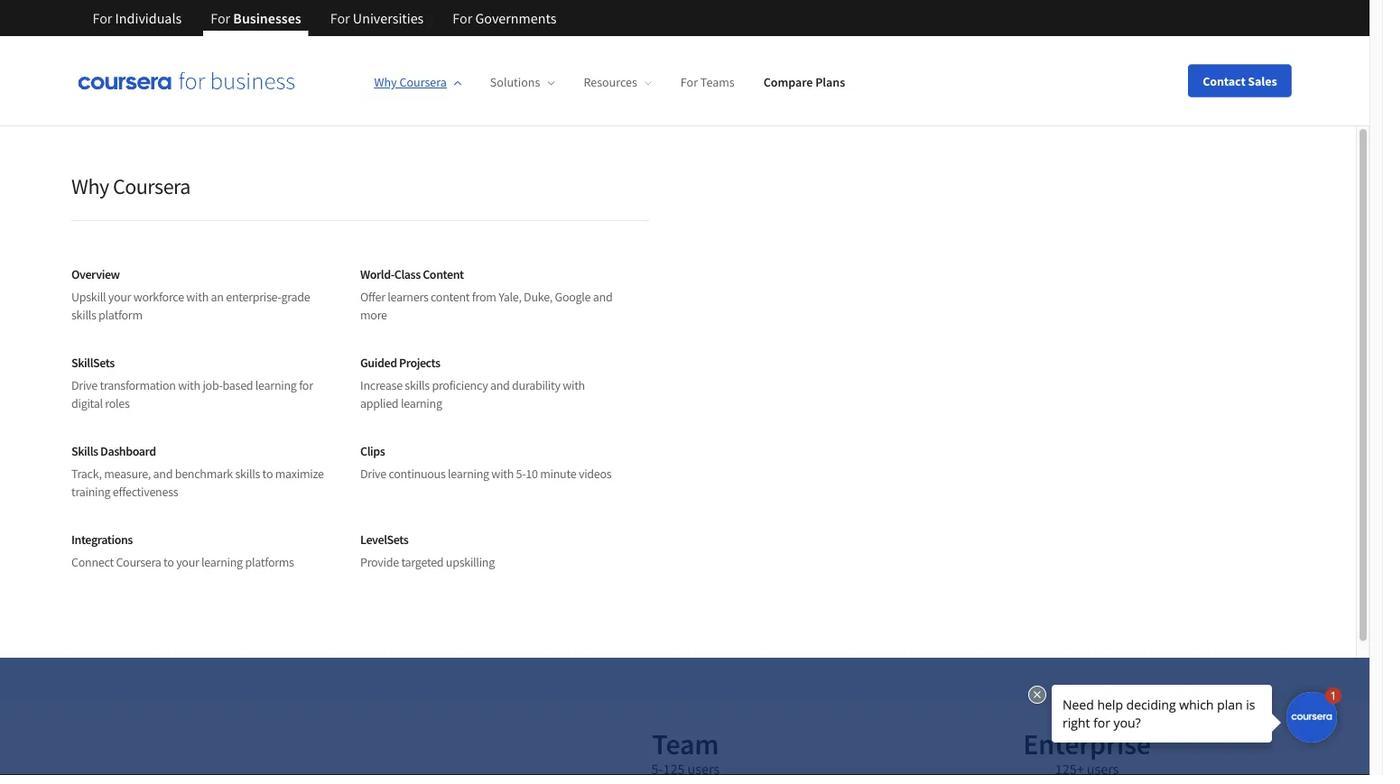 Task type: describe. For each thing, give the bounding box(es) containing it.
adaptability
[[193, 433, 297, 460]]

goals
[[93, 350, 215, 423]]

choose
[[93, 177, 265, 249]]

based
[[223, 378, 253, 394]]

provide
[[360, 555, 399, 571]]

training
[[71, 484, 111, 500]]

compare plans link
[[764, 74, 846, 91]]

plan
[[292, 234, 396, 307]]

durability
[[512, 378, 561, 394]]

solutions link
[[490, 74, 555, 91]]

plans
[[816, 74, 846, 91]]

contact sales button
[[1189, 65, 1292, 97]]

1 vertical spatial coursera
[[113, 173, 191, 200]]

benchmark
[[175, 466, 233, 482]]

access
[[542, 462, 576, 478]]

1 horizontal spatial of
[[617, 462, 627, 478]]

at
[[431, 433, 448, 460]]

scalable
[[93, 234, 283, 307]]

for
[[299, 378, 313, 394]]

for teams
[[681, 74, 735, 91]]

track,
[[71, 466, 102, 482]]

coursera inside integrations connect coursera to your learning platforms
[[116, 555, 161, 571]]

to inside skills dashboard track, measure, and benchmark skills to maximize training effectiveness
[[263, 466, 273, 482]]

team
[[652, 727, 719, 763]]

for individuals
[[93, 9, 182, 27]]

integrations
[[71, 532, 133, 548]]

clips drive continuous learning with 5-10 minute videos
[[360, 443, 612, 482]]

strengthen
[[93, 433, 189, 460]]

for for governments
[[453, 9, 473, 27]]

more
[[360, 307, 387, 323]]

companies
[[793, 462, 848, 478]]

choose a scalable plan that fits your goals
[[93, 177, 396, 423]]

to inside integrations connect coursera to your learning platforms
[[164, 555, 174, 571]]

0 vertical spatial coursera
[[400, 74, 447, 91]]

and inside world-class content offer learners content from yale, duke, google and more
[[593, 289, 613, 305]]

a
[[275, 177, 303, 249]]

proficiency
[[432, 378, 488, 394]]

for for universities
[[330, 9, 350, 27]]

with inside clips drive continuous learning with 5-10 minute videos
[[492, 466, 514, 482]]

solutions
[[490, 74, 541, 91]]

connect
[[71, 555, 114, 571]]

yale,
[[499, 289, 522, 305]]

learning inside guided projects increase skills proficiency and durability with applied learning
[[401, 396, 442, 412]]

workforce
[[133, 289, 184, 305]]

platforms
[[245, 555, 294, 571]]

from inside world-class content offer learners content from yale, duke, google and more
[[472, 289, 497, 305]]

guided projects increase skills proficiency and durability with applied learning
[[360, 355, 585, 412]]

with inside strengthen adaptability with upskilling at every level of your organization.
[[301, 433, 339, 460]]

duke,
[[524, 289, 553, 305]]

skills dashboard track, measure, and benchmark skills to maximize training effectiveness
[[71, 443, 324, 500]]

with inside guided projects increase skills proficiency and durability with applied learning
[[563, 378, 585, 394]]

sales
[[1249, 73, 1278, 89]]

effectiveness
[[113, 484, 178, 500]]

individuals
[[115, 9, 182, 27]]

drive for drive transformation with job-based learning for digital roles
[[71, 378, 98, 394]]

overview upskill your workforce with an enterprise-grade skills platform
[[71, 266, 310, 323]]

minute
[[540, 466, 577, 482]]

grade
[[281, 289, 310, 305]]

google
[[555, 289, 591, 305]]

every
[[93, 465, 140, 492]]

projects
[[399, 355, 440, 371]]

videos
[[579, 466, 612, 482]]

measure,
[[104, 466, 151, 482]]

learning inside integrations connect coursera to your learning platforms
[[202, 555, 243, 571]]

contact
[[1203, 73, 1246, 89]]

access catalog of 5,800+ from top universities and companies
[[542, 462, 848, 478]]

coursera for business image
[[78, 72, 295, 90]]

for teams link
[[681, 74, 735, 91]]

and inside guided projects increase skills proficiency and durability with applied learning
[[490, 378, 510, 394]]

for businesses
[[211, 9, 301, 27]]

10
[[526, 466, 538, 482]]

5-
[[516, 466, 526, 482]]

of inside strengthen adaptability with upskilling at every level of your organization.
[[189, 465, 206, 492]]

level
[[144, 465, 185, 492]]

maximize
[[275, 466, 324, 482]]

organization.
[[253, 465, 366, 492]]

catalog
[[578, 462, 615, 478]]



Task type: vqa. For each thing, say whether or not it's contained in the screenshot.


Task type: locate. For each thing, give the bounding box(es) containing it.
to down effectiveness
[[164, 555, 174, 571]]

your inside integrations connect coursera to your learning platforms
[[176, 555, 199, 571]]

compare plans
[[764, 74, 846, 91]]

0 vertical spatial from
[[472, 289, 497, 305]]

5,800+
[[629, 462, 663, 478]]

of left 5,800+
[[617, 462, 627, 478]]

0 vertical spatial why coursera
[[374, 74, 447, 91]]

1 vertical spatial why
[[71, 173, 109, 200]]

strengthen adaptability with upskilling at every level of your organization.
[[93, 433, 448, 492]]

1 vertical spatial drive
[[360, 466, 387, 482]]

your inside choose a scalable plan that fits your goals
[[280, 292, 387, 365]]

upskilling inside strengthen adaptability with upskilling at every level of your organization.
[[343, 433, 427, 460]]

enterprise-
[[226, 289, 281, 305]]

for for businesses
[[211, 9, 230, 27]]

drive up the digital
[[71, 378, 98, 394]]

resources
[[584, 74, 638, 91]]

and up effectiveness
[[153, 466, 173, 482]]

universities
[[711, 462, 769, 478]]

with left an
[[186, 289, 209, 305]]

learning right "continuous"
[[448, 466, 489, 482]]

1 vertical spatial why coursera
[[71, 173, 191, 200]]

compare
[[764, 74, 813, 91]]

0 horizontal spatial why
[[71, 173, 109, 200]]

2 vertical spatial coursera
[[116, 555, 161, 571]]

upskilling inside levelsets provide targeted upskilling
[[446, 555, 495, 571]]

skills down upskill
[[71, 307, 96, 323]]

0 horizontal spatial upskilling
[[343, 433, 427, 460]]

upskilling for with
[[343, 433, 427, 460]]

upskill
[[71, 289, 106, 305]]

1 horizontal spatial upskilling
[[446, 555, 495, 571]]

0 horizontal spatial skills
[[71, 307, 96, 323]]

of right level
[[189, 465, 206, 492]]

targeted
[[401, 555, 444, 571]]

levelsets
[[360, 532, 409, 548]]

your inside strengthen adaptability with upskilling at every level of your organization.
[[210, 465, 249, 492]]

with up organization.
[[301, 433, 339, 460]]

1 vertical spatial to
[[164, 555, 174, 571]]

upskilling right targeted
[[446, 555, 495, 571]]

skillsets drive transformation with job-based learning for digital roles
[[71, 355, 313, 412]]

1 horizontal spatial from
[[665, 462, 689, 478]]

governments
[[476, 9, 557, 27]]

why coursera link
[[374, 74, 461, 91]]

to left maximize
[[263, 466, 273, 482]]

0 horizontal spatial drive
[[71, 378, 98, 394]]

with inside skillsets drive transformation with job-based learning for digital roles
[[178, 378, 200, 394]]

applied
[[360, 396, 399, 412]]

for left teams
[[681, 74, 698, 91]]

learning down projects
[[401, 396, 442, 412]]

upskilling down the applied
[[343, 433, 427, 460]]

dashboard
[[100, 443, 156, 459]]

0 horizontal spatial from
[[472, 289, 497, 305]]

skills inside overview upskill your workforce with an enterprise-grade skills platform
[[71, 307, 96, 323]]

1 horizontal spatial why coursera
[[374, 74, 447, 91]]

for left universities
[[330, 9, 350, 27]]

of
[[617, 462, 627, 478], [189, 465, 206, 492]]

guided
[[360, 355, 397, 371]]

for
[[93, 9, 112, 27], [211, 9, 230, 27], [330, 9, 350, 27], [453, 9, 473, 27], [681, 74, 698, 91]]

0 vertical spatial drive
[[71, 378, 98, 394]]

from left yale,
[[472, 289, 497, 305]]

top
[[691, 462, 709, 478]]

for left businesses
[[211, 9, 230, 27]]

why
[[374, 74, 397, 91], [71, 173, 109, 200]]

drive inside clips drive continuous learning with 5-10 minute videos
[[360, 466, 387, 482]]

banner navigation
[[78, 0, 571, 50]]

1 horizontal spatial why
[[374, 74, 397, 91]]

for governments
[[453, 9, 557, 27]]

with
[[186, 289, 209, 305], [178, 378, 200, 394], [563, 378, 585, 394], [301, 433, 339, 460], [492, 466, 514, 482]]

1 horizontal spatial to
[[263, 466, 273, 482]]

learners
[[388, 289, 429, 305]]

0 vertical spatial why
[[374, 74, 397, 91]]

with left 5-
[[492, 466, 514, 482]]

world-
[[360, 266, 395, 282]]

continuous
[[389, 466, 446, 482]]

2 horizontal spatial skills
[[405, 378, 430, 394]]

integrations connect coursera to your learning platforms
[[71, 532, 294, 571]]

your inside overview upskill your workforce with an enterprise-grade skills platform
[[108, 289, 131, 305]]

for for individuals
[[93, 9, 112, 27]]

to
[[263, 466, 273, 482], [164, 555, 174, 571]]

0 horizontal spatial of
[[189, 465, 206, 492]]

platform
[[99, 307, 143, 323]]

why coursera
[[374, 74, 447, 91], [71, 173, 191, 200]]

1 vertical spatial upskilling
[[446, 555, 495, 571]]

universities
[[353, 9, 424, 27]]

roles
[[105, 396, 130, 412]]

for left governments
[[453, 9, 473, 27]]

why up overview
[[71, 173, 109, 200]]

with right durability
[[563, 378, 585, 394]]

for left the individuals
[[93, 9, 112, 27]]

learning inside clips drive continuous learning with 5-10 minute videos
[[448, 466, 489, 482]]

0 horizontal spatial to
[[164, 555, 174, 571]]

contact sales
[[1203, 73, 1278, 89]]

from left top
[[665, 462, 689, 478]]

increase
[[360, 378, 403, 394]]

why down universities
[[374, 74, 397, 91]]

levelsets provide targeted upskilling
[[360, 532, 495, 571]]

clips
[[360, 443, 385, 459]]

learning left for
[[255, 378, 297, 394]]

businesses
[[233, 9, 301, 27]]

and
[[593, 289, 613, 305], [490, 378, 510, 394], [771, 462, 790, 478], [153, 466, 173, 482]]

0 vertical spatial to
[[263, 466, 273, 482]]

class
[[395, 266, 421, 282]]

learning
[[255, 378, 297, 394], [401, 396, 442, 412], [448, 466, 489, 482], [202, 555, 243, 571]]

drive for drive continuous learning with 5-10 minute videos
[[360, 466, 387, 482]]

from
[[472, 289, 497, 305], [665, 462, 689, 478]]

with left job-
[[178, 378, 200, 394]]

skills
[[71, 307, 96, 323], [405, 378, 430, 394], [235, 466, 260, 482]]

0 horizontal spatial why coursera
[[71, 173, 191, 200]]

drive
[[71, 378, 98, 394], [360, 466, 387, 482]]

and left durability
[[490, 378, 510, 394]]

teams
[[701, 74, 735, 91]]

and left the companies on the bottom of page
[[771, 462, 790, 478]]

with inside overview upskill your workforce with an enterprise-grade skills platform
[[186, 289, 209, 305]]

0 vertical spatial skills
[[71, 307, 96, 323]]

transformation
[[100, 378, 176, 394]]

that
[[93, 292, 189, 365]]

fits
[[198, 292, 270, 365]]

upskilling for targeted
[[446, 555, 495, 571]]

an
[[211, 289, 224, 305]]

skills inside skills dashboard track, measure, and benchmark skills to maximize training effectiveness
[[235, 466, 260, 482]]

world-class content offer learners content from yale, duke, google and more
[[360, 266, 613, 323]]

overview
[[71, 266, 120, 282]]

skills down the adaptability
[[235, 466, 260, 482]]

job-
[[203, 378, 223, 394]]

learning left platforms
[[202, 555, 243, 571]]

learning inside skillsets drive transformation with job-based learning for digital roles
[[255, 378, 297, 394]]

drive inside skillsets drive transformation with job-based learning for digital roles
[[71, 378, 98, 394]]

content
[[431, 289, 470, 305]]

enterprise
[[1024, 727, 1152, 763]]

and right google in the top left of the page
[[593, 289, 613, 305]]

upskilling
[[343, 433, 427, 460], [446, 555, 495, 571]]

skillsets
[[71, 355, 115, 371]]

0 vertical spatial upskilling
[[343, 433, 427, 460]]

and inside skills dashboard track, measure, and benchmark skills to maximize training effectiveness
[[153, 466, 173, 482]]

1 horizontal spatial drive
[[360, 466, 387, 482]]

skills inside guided projects increase skills proficiency and durability with applied learning
[[405, 378, 430, 394]]

offer
[[360, 289, 385, 305]]

1 horizontal spatial skills
[[235, 466, 260, 482]]

drive down clips
[[360, 466, 387, 482]]

for universities
[[330, 9, 424, 27]]

content
[[423, 266, 464, 282]]

skills down projects
[[405, 378, 430, 394]]

1 vertical spatial skills
[[405, 378, 430, 394]]

2 vertical spatial skills
[[235, 466, 260, 482]]

resources link
[[584, 74, 652, 91]]

skills
[[71, 443, 98, 459]]

1 vertical spatial from
[[665, 462, 689, 478]]



